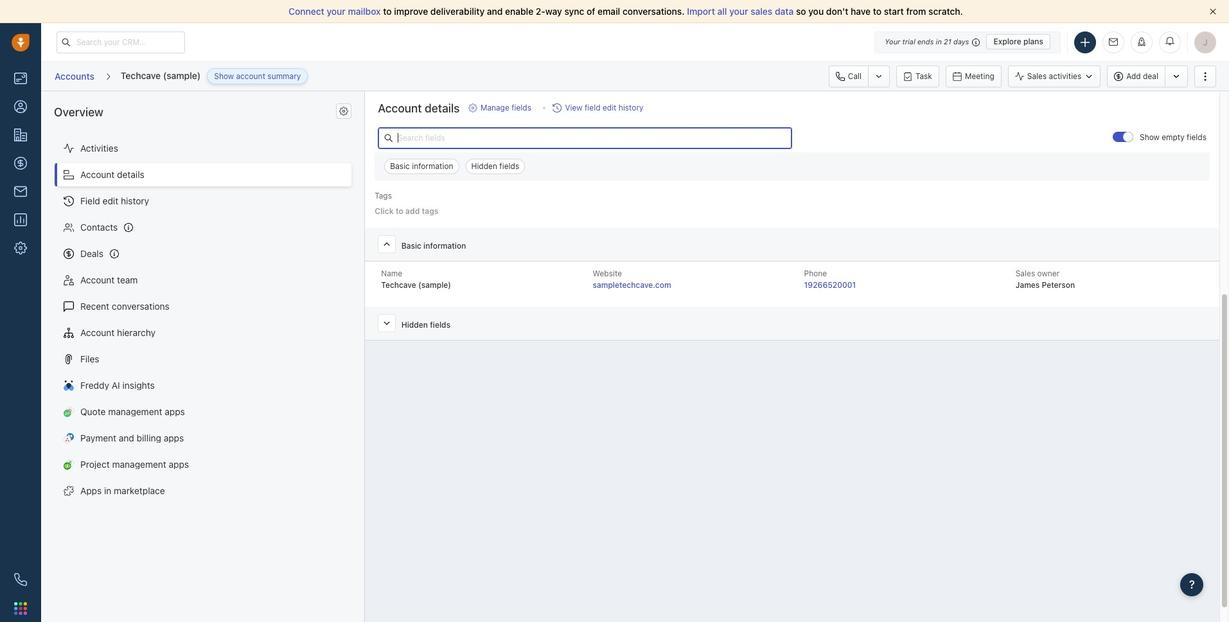 Task type: vqa. For each thing, say whether or not it's contained in the screenshot.
leftmost history
yes



Task type: locate. For each thing, give the bounding box(es) containing it.
your right all
[[730, 6, 749, 17]]

to right mailbox
[[383, 6, 392, 17]]

account details
[[378, 102, 460, 115], [80, 169, 145, 180]]

0 horizontal spatial hidden
[[402, 320, 428, 330]]

basic
[[390, 161, 410, 171], [402, 241, 422, 251]]

0 vertical spatial show
[[214, 71, 234, 81]]

james
[[1016, 280, 1040, 290]]

call button
[[829, 65, 869, 87]]

1 vertical spatial basic information
[[402, 241, 466, 251]]

management
[[108, 406, 162, 417], [112, 459, 166, 470]]

in left 21
[[936, 37, 942, 46]]

information up tags click to add tags
[[412, 161, 454, 171]]

0 vertical spatial sales
[[1028, 71, 1047, 81]]

add deal
[[1127, 71, 1159, 81]]

1 vertical spatial (sample)
[[418, 280, 451, 290]]

meeting
[[965, 71, 995, 81]]

fields inside "link"
[[512, 103, 532, 113]]

0 horizontal spatial your
[[327, 6, 346, 17]]

2 your from the left
[[730, 6, 749, 17]]

0 horizontal spatial tags
[[375, 191, 392, 200]]

and
[[487, 6, 503, 17], [119, 433, 134, 443]]

1 horizontal spatial hidden
[[472, 161, 498, 171]]

techcave (sample)
[[121, 70, 201, 81]]

0 horizontal spatial account details
[[80, 169, 145, 180]]

manage fields
[[481, 103, 532, 113]]

tags right add
[[422, 206, 439, 216]]

and left billing
[[119, 433, 134, 443]]

apps for project management apps
[[169, 459, 189, 470]]

account
[[236, 71, 265, 81]]

hidden fields down name techcave (sample)
[[402, 320, 451, 330]]

information
[[412, 161, 454, 171], [424, 241, 466, 251]]

1 horizontal spatial tags
[[422, 206, 439, 216]]

your
[[885, 37, 901, 46]]

fields right the empty
[[1187, 132, 1207, 142]]

sales inside the sales owner james peterson
[[1016, 269, 1036, 278]]

0 vertical spatial and
[[487, 6, 503, 17]]

19266520001 link
[[805, 280, 856, 290]]

scratch.
[[929, 6, 964, 17]]

1 vertical spatial basic
[[402, 241, 422, 251]]

techcave inside name techcave (sample)
[[381, 280, 416, 290]]

so
[[796, 6, 806, 17]]

sales up james
[[1016, 269, 1036, 278]]

deals
[[80, 248, 104, 259]]

techcave down the name
[[381, 280, 416, 290]]

0 horizontal spatial and
[[119, 433, 134, 443]]

billing
[[137, 433, 161, 443]]

1 vertical spatial techcave
[[381, 280, 416, 290]]

details up field edit history
[[117, 169, 145, 180]]

1 horizontal spatial your
[[730, 6, 749, 17]]

1 vertical spatial show
[[1140, 132, 1160, 142]]

history
[[619, 103, 644, 113], [121, 195, 149, 206]]

sales
[[1028, 71, 1047, 81], [1016, 269, 1036, 278]]

management up payment and billing apps
[[108, 406, 162, 417]]

close image
[[1210, 8, 1217, 15]]

apps up payment and billing apps
[[165, 406, 185, 417]]

0 horizontal spatial (sample)
[[163, 70, 201, 81]]

sales activities button
[[1008, 65, 1108, 87], [1008, 65, 1101, 87]]

basic information up name techcave (sample)
[[402, 241, 466, 251]]

conversations.
[[623, 6, 685, 17]]

1 horizontal spatial and
[[487, 6, 503, 17]]

basic up tags click to add tags
[[390, 161, 410, 171]]

details
[[425, 102, 460, 115], [117, 169, 145, 180]]

0 vertical spatial in
[[936, 37, 942, 46]]

contacts
[[80, 222, 118, 233]]

in right apps
[[104, 485, 111, 496]]

to left add
[[396, 206, 404, 216]]

0 horizontal spatial techcave
[[121, 70, 161, 81]]

(sample) inside name techcave (sample)
[[418, 280, 451, 290]]

0 horizontal spatial edit
[[103, 195, 118, 206]]

0 vertical spatial account details
[[378, 102, 460, 115]]

1 vertical spatial tags
[[422, 206, 439, 216]]

hidden down manage
[[472, 161, 498, 171]]

account up recent
[[80, 274, 115, 285]]

sales for sales owner james peterson
[[1016, 269, 1036, 278]]

(sample)
[[163, 70, 201, 81], [418, 280, 451, 290]]

management up marketplace
[[112, 459, 166, 470]]

fields right manage
[[512, 103, 532, 113]]

ai
[[112, 380, 120, 391]]

overview
[[54, 106, 103, 119]]

sales owner james peterson
[[1016, 269, 1075, 290]]

techcave
[[121, 70, 161, 81], [381, 280, 416, 290]]

1 horizontal spatial techcave
[[381, 280, 416, 290]]

0 horizontal spatial in
[[104, 485, 111, 496]]

show left account
[[214, 71, 234, 81]]

add
[[1127, 71, 1141, 81]]

basic up name techcave (sample)
[[402, 241, 422, 251]]

apps
[[165, 406, 185, 417], [164, 433, 184, 443], [169, 459, 189, 470]]

apps right billing
[[164, 433, 184, 443]]

sales left activities
[[1028, 71, 1047, 81]]

1 horizontal spatial account details
[[378, 102, 460, 115]]

0 horizontal spatial show
[[214, 71, 234, 81]]

1 vertical spatial sales
[[1016, 269, 1036, 278]]

your
[[327, 6, 346, 17], [730, 6, 749, 17]]

apps for quote management apps
[[165, 406, 185, 417]]

0 vertical spatial apps
[[165, 406, 185, 417]]

quote management apps
[[80, 406, 185, 417]]

1 horizontal spatial hidden fields
[[472, 161, 520, 171]]

1 vertical spatial and
[[119, 433, 134, 443]]

0 vertical spatial basic
[[390, 161, 410, 171]]

0 vertical spatial basic information
[[390, 161, 454, 171]]

tags click to add tags
[[375, 191, 439, 216]]

have
[[851, 6, 871, 17]]

0 vertical spatial edit
[[603, 103, 617, 113]]

account hierarchy
[[80, 327, 156, 338]]

0 vertical spatial details
[[425, 102, 460, 115]]

1 horizontal spatial history
[[619, 103, 644, 113]]

show
[[214, 71, 234, 81], [1140, 132, 1160, 142]]

accounts link
[[54, 66, 95, 86]]

0 horizontal spatial details
[[117, 169, 145, 180]]

tags up the click
[[375, 191, 392, 200]]

enable
[[505, 6, 534, 17]]

marketplace
[[114, 485, 165, 496]]

add
[[406, 206, 420, 216]]

meeting button
[[946, 65, 1002, 87]]

task
[[916, 71, 933, 81]]

0 horizontal spatial history
[[121, 195, 149, 206]]

your left mailbox
[[327, 6, 346, 17]]

1 vertical spatial account details
[[80, 169, 145, 180]]

and left enable
[[487, 6, 503, 17]]

0 horizontal spatial hidden fields
[[402, 320, 451, 330]]

hidden fields down manage fields "link"
[[472, 161, 520, 171]]

ends
[[918, 37, 934, 46]]

basic information up tags click to add tags
[[390, 161, 454, 171]]

techcave down search your crm... text box
[[121, 70, 161, 81]]

basic information
[[390, 161, 454, 171], [402, 241, 466, 251]]

Search fields text field
[[378, 127, 793, 149]]

view
[[565, 103, 583, 113]]

fields down name techcave (sample)
[[430, 320, 451, 330]]

to inside tags click to add tags
[[396, 206, 404, 216]]

show left the empty
[[1140, 132, 1160, 142]]

1 horizontal spatial details
[[425, 102, 460, 115]]

mailbox
[[348, 6, 381, 17]]

0 vertical spatial history
[[619, 103, 644, 113]]

0 vertical spatial management
[[108, 406, 162, 417]]

1 horizontal spatial (sample)
[[418, 280, 451, 290]]

from
[[907, 6, 927, 17]]

0 vertical spatial techcave
[[121, 70, 161, 81]]

details left manage
[[425, 102, 460, 115]]

0 vertical spatial hidden fields
[[472, 161, 520, 171]]

1 vertical spatial management
[[112, 459, 166, 470]]

1 horizontal spatial to
[[396, 206, 404, 216]]

hidden down name techcave (sample)
[[402, 320, 428, 330]]

apps down payment and billing apps
[[169, 459, 189, 470]]

sales
[[751, 6, 773, 17]]

connect your mailbox link
[[289, 6, 383, 17]]

2 vertical spatial apps
[[169, 459, 189, 470]]

all
[[718, 6, 727, 17]]

to left start
[[873, 6, 882, 17]]

sampletechcave.com link
[[593, 280, 671, 290]]

2 horizontal spatial to
[[873, 6, 882, 17]]

to
[[383, 6, 392, 17], [873, 6, 882, 17], [396, 206, 404, 216]]

account team
[[80, 274, 138, 285]]

information up name techcave (sample)
[[424, 241, 466, 251]]

insights
[[122, 380, 155, 391]]

1 horizontal spatial edit
[[603, 103, 617, 113]]

field
[[585, 103, 601, 113]]

in
[[936, 37, 942, 46], [104, 485, 111, 496]]

connect
[[289, 6, 325, 17]]

1 horizontal spatial show
[[1140, 132, 1160, 142]]

hidden fields
[[472, 161, 520, 171], [402, 320, 451, 330]]



Task type: describe. For each thing, give the bounding box(es) containing it.
project management apps
[[80, 459, 189, 470]]

recent conversations
[[80, 301, 170, 312]]

explore plans link
[[987, 34, 1051, 49]]

1 vertical spatial edit
[[103, 195, 118, 206]]

empty
[[1162, 132, 1185, 142]]

field edit history
[[80, 195, 149, 206]]

1 vertical spatial details
[[117, 169, 145, 180]]

owner
[[1038, 269, 1060, 278]]

phone 19266520001
[[805, 269, 856, 290]]

show for show account summary
[[214, 71, 234, 81]]

name
[[381, 269, 403, 278]]

conversations
[[112, 301, 170, 312]]

you
[[809, 6, 824, 17]]

summary
[[268, 71, 301, 81]]

sync
[[565, 6, 585, 17]]

0 vertical spatial hidden
[[472, 161, 498, 171]]

quote
[[80, 406, 106, 417]]

freddy
[[80, 380, 109, 391]]

import all your sales data link
[[687, 6, 796, 17]]

freddy ai insights
[[80, 380, 155, 391]]

hierarchy
[[117, 327, 156, 338]]

website
[[593, 269, 622, 278]]

recent
[[80, 301, 109, 312]]

fields down the manage fields
[[500, 161, 520, 171]]

view field edit history link
[[553, 103, 644, 114]]

import
[[687, 6, 715, 17]]

explore plans
[[994, 37, 1044, 46]]

account down recent
[[80, 327, 115, 338]]

1 your from the left
[[327, 6, 346, 17]]

start
[[884, 6, 904, 17]]

1 vertical spatial in
[[104, 485, 111, 496]]

21
[[944, 37, 952, 46]]

improve
[[394, 6, 428, 17]]

phone image
[[14, 573, 27, 586]]

1 vertical spatial apps
[[164, 433, 184, 443]]

apps
[[80, 485, 102, 496]]

1 horizontal spatial in
[[936, 37, 942, 46]]

freshworks switcher image
[[14, 602, 27, 615]]

days
[[954, 37, 970, 46]]

peterson
[[1042, 280, 1075, 290]]

activities
[[80, 143, 118, 154]]

team
[[117, 274, 138, 285]]

management for project
[[112, 459, 166, 470]]

payment
[[80, 433, 116, 443]]

activities
[[1049, 71, 1082, 81]]

project
[[80, 459, 110, 470]]

show empty fields
[[1140, 132, 1207, 142]]

name techcave (sample)
[[381, 269, 451, 290]]

manage fields link
[[469, 103, 532, 114]]

0 horizontal spatial to
[[383, 6, 392, 17]]

connect your mailbox to improve deliverability and enable 2-way sync of email conversations. import all your sales data so you don't have to start from scratch.
[[289, 6, 964, 17]]

call
[[848, 71, 862, 81]]

1 vertical spatial hidden fields
[[402, 320, 451, 330]]

data
[[775, 6, 794, 17]]

field
[[80, 195, 100, 206]]

view field edit history
[[565, 103, 644, 113]]

sales activities
[[1028, 71, 1082, 81]]

apps in marketplace
[[80, 485, 165, 496]]

trial
[[903, 37, 916, 46]]

phone
[[805, 269, 827, 278]]

don't
[[827, 6, 849, 17]]

accounts
[[55, 71, 94, 82]]

1 vertical spatial history
[[121, 195, 149, 206]]

sales for sales activities
[[1028, 71, 1047, 81]]

your trial ends in 21 days
[[885, 37, 970, 46]]

deliverability
[[431, 6, 485, 17]]

explore
[[994, 37, 1022, 46]]

1 vertical spatial information
[[424, 241, 466, 251]]

sampletechcave.com
[[593, 280, 671, 290]]

website sampletechcave.com
[[593, 269, 671, 290]]

email
[[598, 6, 621, 17]]

call link
[[829, 65, 869, 87]]

payment and billing apps
[[80, 433, 184, 443]]

0 vertical spatial information
[[412, 161, 454, 171]]

account down the activities
[[80, 169, 115, 180]]

deal
[[1144, 71, 1159, 81]]

of
[[587, 6, 596, 17]]

click
[[375, 206, 394, 216]]

task button
[[897, 65, 940, 87]]

show for show empty fields
[[1140, 132, 1160, 142]]

phone element
[[8, 567, 33, 593]]

files
[[80, 353, 99, 364]]

0 vertical spatial (sample)
[[163, 70, 201, 81]]

way
[[546, 6, 562, 17]]

management for quote
[[108, 406, 162, 417]]

1 vertical spatial hidden
[[402, 320, 428, 330]]

mng settings image
[[340, 107, 349, 116]]

manage
[[481, 103, 510, 113]]

add deal button
[[1108, 65, 1165, 87]]

Search your CRM... text field
[[57, 31, 185, 53]]

0 vertical spatial tags
[[375, 191, 392, 200]]

account right mng settings icon
[[378, 102, 422, 115]]

2-
[[536, 6, 546, 17]]

show account summary
[[214, 71, 301, 81]]



